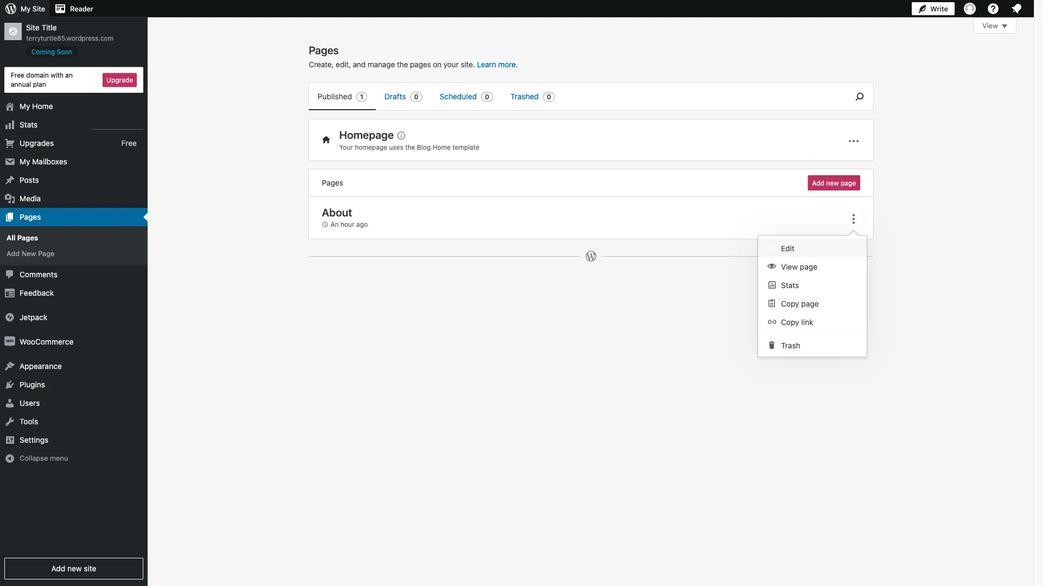 Task type: vqa. For each thing, say whether or not it's contained in the screenshot.
Live
no



Task type: describe. For each thing, give the bounding box(es) containing it.
about link
[[322, 206, 352, 219]]

settings
[[20, 436, 49, 445]]

with
[[51, 71, 63, 79]]

tools link
[[0, 412, 148, 431]]

add new page
[[7, 249, 55, 257]]

site
[[84, 565, 96, 574]]

toggle menu image
[[848, 135, 861, 148]]

stats link
[[0, 116, 148, 134]]

plugins link
[[0, 376, 148, 394]]

pages link
[[0, 208, 148, 227]]

an inside free domain with an annual plan
[[65, 71, 73, 79]]

all pages link
[[0, 230, 148, 246]]

homepage
[[355, 143, 387, 151]]

time image
[[1037, 42, 1043, 52]]

new for page
[[827, 179, 839, 187]]

main content containing pages
[[309, 17, 1017, 273]]

posts link
[[0, 171, 148, 190]]

view page button
[[759, 257, 867, 276]]

add new page link
[[808, 175, 861, 191]]

and
[[353, 60, 366, 69]]

your
[[339, 143, 353, 151]]

on
[[433, 60, 442, 69]]

all
[[7, 234, 15, 242]]

add new site
[[51, 565, 96, 574]]

manage your notifications image
[[1011, 2, 1024, 15]]

appearance link
[[0, 357, 148, 376]]

feedback link
[[0, 284, 148, 302]]

edit,
[[336, 60, 351, 69]]

menu
[[50, 454, 68, 462]]

link
[[802, 318, 814, 327]]

jetpack link
[[0, 308, 148, 327]]

site title terryturtle85.wordpress.com
[[26, 23, 114, 42]]

pages inside pages create, edit, and manage the pages on your site. learn more .
[[309, 43, 339, 56]]

reader link
[[49, 0, 98, 17]]

copy link button
[[759, 313, 867, 331]]

trash
[[782, 341, 801, 350]]

domain
[[26, 71, 49, 79]]

learn more link
[[477, 60, 516, 69]]

1 horizontal spatial an
[[331, 221, 339, 228]]

create,
[[309, 60, 334, 69]]

.
[[516, 60, 518, 69]]

upgrades
[[20, 139, 54, 148]]

img image for jetpack
[[4, 312, 15, 323]]

add new page link
[[0, 246, 148, 261]]

write
[[931, 5, 949, 13]]

collapse
[[20, 454, 48, 462]]

appearance
[[20, 362, 62, 371]]

add new site link
[[4, 558, 143, 580]]

posts
[[20, 176, 39, 185]]

add for add new page
[[7, 249, 20, 257]]

my for my mailboxes
[[20, 157, 30, 166]]

view for view
[[983, 21, 999, 30]]

users
[[20, 399, 40, 408]]

upgrade button
[[103, 73, 137, 87]]

woocommerce
[[20, 337, 74, 346]]

woocommerce link
[[0, 333, 148, 351]]

stats button
[[759, 276, 867, 294]]

your
[[444, 60, 459, 69]]

1
[[360, 93, 364, 101]]

write link
[[912, 0, 955, 17]]

coming soon
[[32, 48, 73, 55]]

homepage link
[[339, 128, 410, 141]]

pages down media
[[20, 213, 41, 222]]

stats inside stats 'button'
[[782, 281, 800, 290]]

add new page
[[813, 179, 856, 187]]

menu containing edit
[[759, 236, 867, 357]]

comments
[[20, 270, 58, 279]]

template
[[453, 143, 480, 151]]

an hour ago link
[[322, 220, 374, 229]]

free for free
[[121, 139, 137, 148]]

mailboxes
[[32, 157, 67, 166]]

new for site
[[67, 565, 82, 574]]

my site link
[[0, 0, 49, 17]]

my mailboxes
[[20, 157, 67, 166]]

annual plan
[[11, 81, 46, 88]]

0 for drafts
[[414, 93, 419, 101]]

site inside my site link
[[33, 5, 45, 13]]

settings link
[[0, 431, 148, 449]]

view button
[[974, 17, 1017, 34]]

copy page
[[782, 299, 819, 308]]

site.
[[461, 60, 475, 69]]

the inside pages create, edit, and manage the pages on your site. learn more .
[[397, 60, 408, 69]]

my home link
[[0, 97, 148, 116]]

an hour ago
[[331, 221, 368, 228]]

my home
[[20, 102, 53, 111]]

highest hourly views 0 image
[[92, 123, 143, 130]]

more information image
[[396, 130, 406, 140]]

trash button
[[759, 336, 867, 354]]

page for view page
[[801, 262, 818, 271]]



Task type: locate. For each thing, give the bounding box(es) containing it.
tooltip
[[753, 230, 868, 358]]

1 vertical spatial new
[[67, 565, 82, 574]]

stats inside 'link'
[[20, 120, 38, 129]]

homepage
[[339, 128, 394, 141]]

about
[[322, 206, 352, 219]]

page
[[841, 179, 856, 187], [801, 262, 818, 271], [802, 299, 819, 308]]

img image left jetpack
[[4, 312, 15, 323]]

0 vertical spatial an
[[65, 71, 73, 79]]

copy page link
[[759, 294, 867, 313]]

comments link
[[0, 265, 148, 284]]

0 horizontal spatial an
[[65, 71, 73, 79]]

0 vertical spatial view
[[983, 21, 999, 30]]

copy up "copy link"
[[782, 299, 800, 308]]

0 vertical spatial my
[[21, 5, 31, 13]]

view left closed image
[[983, 21, 999, 30]]

None search field
[[847, 83, 874, 110]]

free domain with an annual plan
[[11, 71, 73, 88]]

free up the annual plan
[[11, 71, 24, 79]]

0 vertical spatial the
[[397, 60, 408, 69]]

my for my site
[[21, 5, 31, 13]]

copy inside button
[[782, 318, 800, 327]]

2 vertical spatial add
[[51, 565, 65, 574]]

page inside add new page link
[[841, 179, 856, 187]]

reader
[[70, 5, 93, 13]]

0 vertical spatial copy
[[782, 299, 800, 308]]

home down the annual plan
[[32, 102, 53, 111]]

page up copy link button
[[802, 299, 819, 308]]

copy for copy page
[[782, 299, 800, 308]]

free for free domain with an annual plan
[[11, 71, 24, 79]]

terryturtle85.wordpress.com
[[26, 34, 114, 42]]

1 vertical spatial my
[[20, 102, 30, 111]]

0 vertical spatial menu
[[309, 83, 841, 110]]

blog
[[417, 143, 431, 151]]

manage
[[368, 60, 395, 69]]

view inside "button"
[[782, 262, 798, 271]]

my
[[21, 5, 31, 13], [20, 102, 30, 111], [20, 157, 30, 166]]

new inside main content
[[827, 179, 839, 187]]

ago
[[357, 221, 368, 228]]

menu containing published
[[309, 83, 841, 110]]

1 horizontal spatial new
[[827, 179, 839, 187]]

home inside main content
[[433, 143, 451, 151]]

pages
[[309, 43, 339, 56], [322, 178, 343, 187], [20, 213, 41, 222], [17, 234, 38, 242]]

1 horizontal spatial free
[[121, 139, 137, 148]]

1 vertical spatial add
[[7, 249, 20, 257]]

toggle menu image
[[848, 213, 861, 226]]

1 copy from the top
[[782, 299, 800, 308]]

1 img image from the top
[[4, 312, 15, 323]]

0 horizontal spatial free
[[11, 71, 24, 79]]

1 vertical spatial home
[[433, 143, 451, 151]]

open search image
[[847, 90, 874, 103]]

2 horizontal spatial 0
[[547, 93, 552, 101]]

published
[[318, 92, 352, 101]]

0 vertical spatial site
[[33, 5, 45, 13]]

1 horizontal spatial stats
[[782, 281, 800, 290]]

free down highest hourly views 0 image on the top
[[121, 139, 137, 148]]

title
[[42, 23, 57, 32]]

page
[[38, 249, 55, 257]]

img image left woocommerce
[[4, 336, 15, 347]]

my profile image
[[965, 3, 977, 15]]

0 for scheduled
[[485, 93, 490, 101]]

plugins
[[20, 380, 45, 389]]

menu
[[309, 83, 841, 110], [759, 236, 867, 357]]

0 horizontal spatial view
[[782, 262, 798, 271]]

main content
[[309, 17, 1017, 273]]

hour
[[341, 221, 355, 228]]

1 0 from the left
[[414, 93, 419, 101]]

stats
[[20, 120, 38, 129], [782, 281, 800, 290]]

3 0 from the left
[[547, 93, 552, 101]]

add for add new site
[[51, 565, 65, 574]]

site up title
[[33, 5, 45, 13]]

0 horizontal spatial new
[[67, 565, 82, 574]]

home
[[32, 102, 53, 111], [433, 143, 451, 151]]

2 vertical spatial page
[[802, 299, 819, 308]]

new
[[827, 179, 839, 187], [67, 565, 82, 574]]

copy left link
[[782, 318, 800, 327]]

collapse menu link
[[0, 449, 148, 467]]

free inside free domain with an annual plan
[[11, 71, 24, 79]]

users link
[[0, 394, 148, 412]]

an down the "about"
[[331, 221, 339, 228]]

1 horizontal spatial view
[[983, 21, 999, 30]]

pages up create, in the left of the page
[[309, 43, 339, 56]]

0 horizontal spatial stats
[[20, 120, 38, 129]]

copy link
[[782, 318, 814, 327]]

view page
[[782, 262, 818, 271]]

0 horizontal spatial 0
[[414, 93, 419, 101]]

2 copy from the top
[[782, 318, 800, 327]]

site inside site title terryturtle85.wordpress.com
[[26, 23, 40, 32]]

closed image
[[1003, 24, 1008, 28]]

my mailboxes link
[[0, 153, 148, 171]]

copy
[[782, 299, 800, 308], [782, 318, 800, 327]]

add
[[813, 179, 825, 187], [7, 249, 20, 257], [51, 565, 65, 574]]

media
[[20, 194, 41, 203]]

pages up about link
[[322, 178, 343, 187]]

1 vertical spatial free
[[121, 139, 137, 148]]

0 vertical spatial stats
[[20, 120, 38, 129]]

0
[[414, 93, 419, 101], [485, 93, 490, 101], [547, 93, 552, 101]]

stats down view page
[[782, 281, 800, 290]]

1 vertical spatial site
[[26, 23, 40, 32]]

2 img image from the top
[[4, 336, 15, 347]]

the left blog
[[406, 143, 415, 151]]

view
[[983, 21, 999, 30], [782, 262, 798, 271]]

pages create, edit, and manage the pages on your site. learn more .
[[309, 43, 518, 69]]

0 horizontal spatial home
[[32, 102, 53, 111]]

1 vertical spatial img image
[[4, 336, 15, 347]]

the
[[397, 60, 408, 69], [406, 143, 415, 151]]

2 0 from the left
[[485, 93, 490, 101]]

1 horizontal spatial home
[[433, 143, 451, 151]]

0 for trashed
[[547, 93, 552, 101]]

page up stats 'button'
[[801, 262, 818, 271]]

my left "reader" link
[[21, 5, 31, 13]]

scheduled
[[440, 92, 477, 101]]

soon
[[57, 48, 73, 55]]

img image inside jetpack link
[[4, 312, 15, 323]]

edit
[[782, 244, 795, 253]]

site
[[33, 5, 45, 13], [26, 23, 40, 32]]

0 horizontal spatial add
[[7, 249, 20, 257]]

view down edit
[[782, 262, 798, 271]]

1 vertical spatial the
[[406, 143, 415, 151]]

1 vertical spatial stats
[[782, 281, 800, 290]]

my site
[[21, 5, 45, 13]]

1 vertical spatial copy
[[782, 318, 800, 327]]

0 vertical spatial new
[[827, 179, 839, 187]]

your homepage uses the blog home template
[[339, 143, 480, 151]]

0 right drafts
[[414, 93, 419, 101]]

home right blog
[[433, 143, 451, 151]]

my up posts
[[20, 157, 30, 166]]

0 vertical spatial add
[[813, 179, 825, 187]]

view for view page
[[782, 262, 798, 271]]

my for my home
[[20, 102, 30, 111]]

1 horizontal spatial add
[[51, 565, 65, 574]]

page inside the copy page link
[[802, 299, 819, 308]]

copy for copy link
[[782, 318, 800, 327]]

an right with
[[65, 71, 73, 79]]

uses
[[389, 143, 404, 151]]

view inside button
[[983, 21, 999, 30]]

0 vertical spatial home
[[32, 102, 53, 111]]

0 vertical spatial page
[[841, 179, 856, 187]]

my down the annual plan
[[20, 102, 30, 111]]

stats down my home
[[20, 120, 38, 129]]

tools
[[20, 417, 38, 426]]

1 horizontal spatial 0
[[485, 93, 490, 101]]

0 right scheduled
[[485, 93, 490, 101]]

0 vertical spatial img image
[[4, 312, 15, 323]]

img image inside the woocommerce link
[[4, 336, 15, 347]]

1 vertical spatial page
[[801, 262, 818, 271]]

page for copy page
[[802, 299, 819, 308]]

help image
[[987, 2, 1000, 15]]

upgrade
[[107, 76, 133, 84]]

pages up new
[[17, 234, 38, 242]]

collapse menu
[[20, 454, 68, 462]]

pages
[[410, 60, 431, 69]]

none search field inside main content
[[847, 83, 874, 110]]

1 vertical spatial menu
[[759, 236, 867, 357]]

1 vertical spatial an
[[331, 221, 339, 228]]

learn more
[[477, 60, 516, 69]]

an
[[65, 71, 73, 79], [331, 221, 339, 228]]

2 horizontal spatial add
[[813, 179, 825, 187]]

2 vertical spatial my
[[20, 157, 30, 166]]

drafts
[[385, 92, 406, 101]]

new
[[22, 249, 36, 257]]

all pages
[[7, 234, 38, 242]]

page inside view page "button"
[[801, 262, 818, 271]]

tooltip containing edit
[[753, 230, 868, 358]]

site left title
[[26, 23, 40, 32]]

0 right 'trashed' at top
[[547, 93, 552, 101]]

img image for woocommerce
[[4, 336, 15, 347]]

feedback
[[20, 288, 54, 297]]

edit button
[[759, 239, 867, 257]]

coming
[[32, 48, 55, 55]]

the left pages
[[397, 60, 408, 69]]

page up toggle menu image
[[841, 179, 856, 187]]

0 vertical spatial free
[[11, 71, 24, 79]]

add for add new page
[[813, 179, 825, 187]]

img image
[[4, 312, 15, 323], [4, 336, 15, 347]]

1 vertical spatial view
[[782, 262, 798, 271]]



